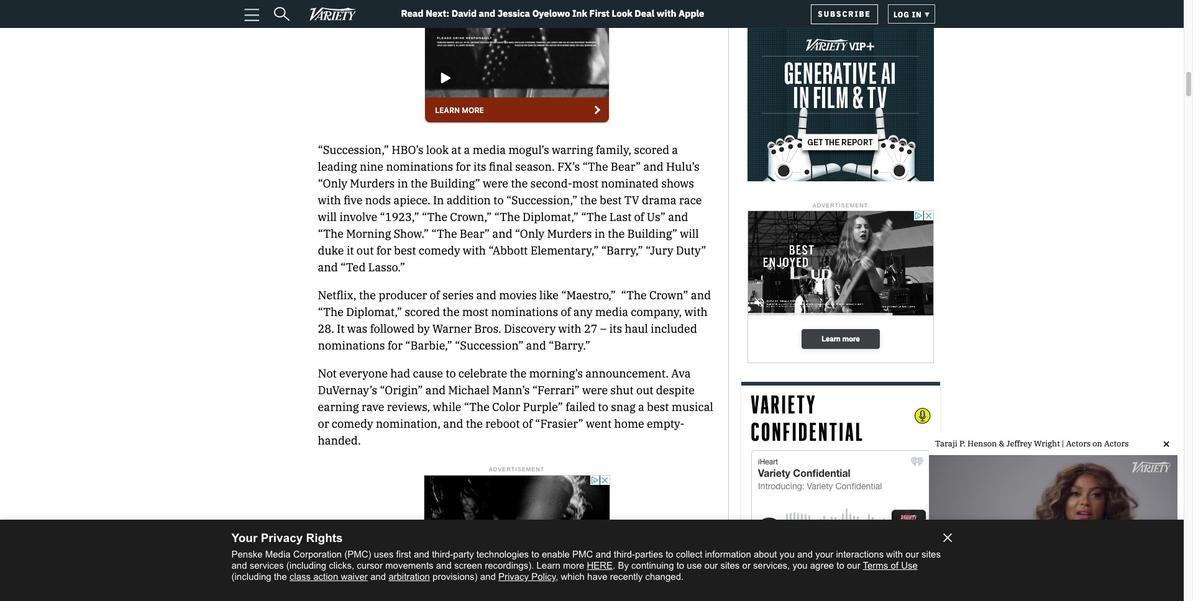 Task type: describe. For each thing, give the bounding box(es) containing it.
agree
[[810, 561, 834, 571]]

class action waiver link
[[290, 572, 368, 582]]

on
[[1093, 439, 1103, 449]]

"the up "abbott at the top left
[[494, 210, 520, 224]]

enable
[[542, 549, 570, 560]]

not everyone had cause to celebrate the morning's announcement. ava duvernay's "origin" and michael mann's "ferrari" were shut out despite earning rave reviews, while "the color purple" failed to snag a best musical or comedy nomination, and the reboot of "frasier" went home empty- handed.
[[318, 367, 714, 448]]

and down race
[[668, 210, 688, 224]]

out inside not everyone had cause to celebrate the morning's announcement. ava duvernay's "origin" and michael mann's "ferrari" were shut out despite earning rave reviews, while "the color purple" failed to snag a best musical or comedy nomination, and the reboot of "frasier" went home empty- handed.
[[637, 383, 654, 398]]

leading
[[318, 160, 357, 174]]

"the up 28.
[[318, 305, 344, 319]]

netflix, the producer of series and movies like "maestro,"  "the crown" and "the diplomat," scored the most nominations of any media company, with 28. it was followed by warner bros. discovery with 27 – its haul included nominations for "barbie," "succession" and "barry."
[[318, 288, 711, 353]]

first
[[396, 549, 411, 560]]

and up "movements"
[[414, 549, 429, 560]]

its inside '"succession," hbo's look at a media mogul's warring family, scored a leading nine nominations for its final season. fx's "the bear" and hulu's "only murders in the building" were the second-most nominated shows with five nods apiece. in addition to "succession," the best tv drama race will involve "1923," "the crown," "the diplomat," "the last of us" and "the morning show." "the bear" and "only murders in the building" will duke it out for best comedy with "abbott elementary," "barry," "jury duty" and "ted lasso."'
[[473, 160, 486, 174]]

were inside not everyone had cause to celebrate the morning's announcement. ava duvernay's "origin" and michael mann's "ferrari" were shut out despite earning rave reviews, while "the color purple" failed to snag a best musical or comedy nomination, and the reboot of "frasier" went home empty- handed.
[[582, 383, 608, 398]]

snag
[[611, 400, 636, 414]]

have
[[587, 572, 608, 582]]

0 horizontal spatial privacy
[[261, 532, 303, 545]]

earning
[[318, 400, 359, 414]]

1 horizontal spatial "succession,"
[[506, 193, 578, 207]]

waiver
[[341, 572, 368, 582]]

0 horizontal spatial best
[[394, 243, 416, 258]]

to inside '"succession," hbo's look at a media mogul's warring family, scored a leading nine nominations for its final season. fx's "the bear" and hulu's "only murders in the building" were the second-most nominated shows with five nods apiece. in addition to "succession," the best tv drama race will involve "1923," "the crown," "the diplomat," "the last of us" and "the morning show." "the bear" and "only murders in the building" will duke it out for best comedy with "abbott elementary," "barry," "jury duty" and "ted lasso."'
[[494, 193, 504, 207]]

2 third- from the left
[[614, 549, 635, 560]]

netflix,
[[318, 288, 357, 302]]

1 vertical spatial advertisement region
[[747, 211, 934, 366]]

and up here
[[596, 549, 611, 560]]

to right cause
[[446, 367, 456, 381]]

nominated
[[601, 176, 659, 191]]

provisions)
[[433, 572, 478, 582]]

and down screen
[[480, 572, 496, 582]]

and down penske
[[232, 561, 247, 571]]

and down discovery at the left bottom of the page
[[526, 339, 546, 353]]

action
[[313, 572, 338, 582]]

our inside penske media corporation (pmc) uses first and third-party technologies to enable pmc and third-parties to collect information about you and your interactions with our sites and services (including clicks, cursor movements and screen recordings). learn more
[[906, 549, 919, 560]]

collect
[[676, 549, 703, 560]]

by
[[417, 322, 430, 336]]

and up nominated
[[644, 160, 664, 174]]

"the down in
[[422, 210, 448, 224]]

discovery
[[504, 322, 556, 336]]

taraji p. henson & jeffrey wright | actors on actors
[[935, 439, 1129, 449]]

to right agree
[[837, 561, 845, 571]]

apple
[[679, 8, 705, 20]]

a inside not everyone had cause to celebrate the morning's announcement. ava duvernay's "origin" and michael mann's "ferrari" were shut out despite earning rave reviews, while "the color purple" failed to snag a best musical or comedy nomination, and the reboot of "frasier" went home empty- handed.
[[638, 400, 644, 414]]

"the up duke
[[318, 227, 344, 241]]

0 vertical spatial advertisement region
[[424, 0, 610, 130]]

pmc
[[573, 549, 593, 560]]

oyelowo
[[532, 8, 570, 20]]

"the down family,
[[583, 160, 608, 174]]

second-
[[531, 176, 572, 191]]

to up learn
[[532, 549, 539, 560]]

with up included
[[685, 305, 708, 319]]

media inside the 'netflix, the producer of series and movies like "maestro,"  "the crown" and "the diplomat," scored the most nominations of any media company, with 28. it was followed by warner bros. discovery with 27 – its haul included nominations for "barbie," "succession" and "barry."'
[[595, 305, 629, 319]]

reviews,
[[387, 400, 430, 414]]

your
[[816, 549, 834, 560]]

uses
[[374, 549, 394, 560]]

2 horizontal spatial a
[[672, 143, 678, 157]]

shut
[[611, 383, 634, 398]]

|
[[1062, 439, 1065, 449]]

log in link
[[888, 4, 935, 24]]

home
[[614, 417, 644, 431]]

of inside the here . by continuing to use our sites or services, you agree to our terms of use (including the class action waiver and arbitration provisions) and privacy policy , which have recently changed.
[[891, 561, 899, 571]]

look
[[612, 8, 633, 20]]

mogul's
[[509, 143, 549, 157]]

apiece.
[[394, 193, 431, 207]]

were inside '"succession," hbo's look at a media mogul's warring family, scored a leading nine nominations for its final season. fx's "the bear" and hulu's "only murders in the building" were the second-most nominated shows with five nods apiece. in addition to "succession," the best tv drama race will involve "1923," "the crown," "the diplomat," "the last of us" and "the morning show." "the bear" and "only murders in the building" will duke it out for best comedy with "abbott elementary," "barry," "jury duty" and "ted lasso."'
[[483, 176, 508, 191]]

of left series
[[430, 288, 440, 302]]

show."
[[394, 227, 429, 241]]

to left the use
[[677, 561, 684, 571]]

here
[[587, 561, 613, 571]]

diplomat," inside '"succession," hbo's look at a media mogul's warring family, scored a leading nine nominations for its final season. fx's "the bear" and hulu's "only murders in the building" were the second-most nominated shows with five nods apiece. in addition to "succession," the best tv drama race will involve "1923," "the crown," "the diplomat," "the last of us" and "the morning show." "the bear" and "only murders in the building" will duke it out for best comedy with "abbott elementary," "barry," "jury duty" and "ted lasso."'
[[523, 210, 579, 224]]

terms of use link
[[863, 561, 918, 571]]

"jury
[[646, 243, 674, 258]]

arbitration
[[389, 572, 430, 582]]

1 actors from the left
[[1066, 439, 1091, 449]]

party
[[453, 549, 474, 560]]

failed
[[566, 400, 596, 414]]

confidential
[[751, 418, 865, 446]]

"barry."
[[549, 339, 591, 353]]

of left any on the left of the page
[[561, 305, 571, 319]]

us"
[[647, 210, 666, 224]]

producer
[[379, 288, 427, 302]]

crown"
[[650, 288, 688, 302]]

shows
[[662, 176, 694, 191]]

technologies
[[477, 549, 529, 560]]

1 horizontal spatial bear"
[[611, 160, 641, 174]]

musical
[[672, 400, 714, 414]]

1 horizontal spatial our
[[847, 561, 861, 571]]

variety.com image
[[747, 26, 934, 181]]

the up warner
[[443, 305, 460, 319]]

2 actors from the left
[[1104, 439, 1129, 449]]

1 vertical spatial bear"
[[460, 227, 490, 241]]

last
[[610, 210, 632, 224]]

the left reboot
[[466, 417, 483, 431]]

look
[[426, 143, 449, 157]]

27
[[584, 322, 598, 336]]

"barry,"
[[602, 243, 643, 258]]

henson
[[968, 439, 997, 449]]

with down crown,"
[[463, 243, 486, 258]]

ava
[[672, 367, 691, 381]]

you inside penske media corporation (pmc) uses first and third-party technologies to enable pmc and third-parties to collect information about you and your interactions with our sites and services (including clicks, cursor movements and screen recordings). learn more
[[780, 549, 795, 560]]

"the down crown,"
[[432, 227, 457, 241]]

five
[[344, 193, 363, 207]]

"succession"
[[455, 339, 524, 353]]

(pmc)
[[345, 549, 371, 560]]

comedy inside '"succession," hbo's look at a media mogul's warring family, scored a leading nine nominations for its final season. fx's "the bear" and hulu's "only murders in the building" were the second-most nominated shows with five nods apiece. in addition to "succession," the best tv drama race will involve "1923," "the crown," "the diplomat," "the last of us" and "the morning show." "the bear" and "only murders in the building" will duke it out for best comedy with "abbott elementary," "barry," "jury duty" and "ted lasso."'
[[419, 243, 460, 258]]

"ted
[[341, 260, 366, 275]]

"the left 'last'
[[581, 210, 607, 224]]

hulu's
[[666, 160, 700, 174]]

and left your
[[797, 549, 813, 560]]

services
[[250, 561, 284, 571]]

the up mann's
[[510, 367, 527, 381]]

1 horizontal spatial murders
[[547, 227, 592, 241]]

clicks,
[[329, 561, 354, 571]]

log in
[[894, 10, 925, 19]]

learn
[[537, 561, 561, 571]]

most inside the 'netflix, the producer of series and movies like "maestro,"  "the crown" and "the diplomat," scored the most nominations of any media company, with 28. it was followed by warner bros. discovery with 27 – its haul included nominations for "barbie," "succession" and "barry."'
[[462, 305, 489, 319]]

with inside penske media corporation (pmc) uses first and third-party technologies to enable pmc and third-parties to collect information about you and your interactions with our sites and services (including clicks, cursor movements and screen recordings). learn more
[[887, 549, 903, 560]]

to left collect
[[666, 549, 674, 560]]

of inside not everyone had cause to celebrate the morning's announcement. ava duvernay's "origin" and michael mann's "ferrari" were shut out despite earning rave reviews, while "the color purple" failed to snag a best musical or comedy nomination, and the reboot of "frasier" went home empty- handed.
[[523, 417, 533, 431]]

morning
[[346, 227, 391, 241]]

movements
[[385, 561, 434, 571]]

terms
[[863, 561, 888, 571]]

nominations inside '"succession," hbo's look at a media mogul's warring family, scored a leading nine nominations for its final season. fx's "the bear" and hulu's "only murders in the building" were the second-most nominated shows with five nods apiece. in addition to "succession," the best tv drama race will involve "1923," "the crown," "the diplomat," "the last of us" and "the morning show." "the bear" and "only murders in the building" will duke it out for best comedy with "abbott elementary," "barry," "jury duty" and "ted lasso."'
[[386, 160, 453, 174]]

jeffrey
[[1007, 439, 1032, 449]]

media inside '"succession," hbo's look at a media mogul's warring family, scored a leading nine nominations for its final season. fx's "the bear" and hulu's "only murders in the building" were the second-most nominated shows with five nods apiece. in addition to "succession," the best tv drama race will involve "1923," "the crown," "the diplomat," "the last of us" and "the morning show." "the bear" and "only murders in the building" will duke it out for best comedy with "abbott elementary," "barry," "jury duty" and "ted lasso."'
[[473, 143, 506, 157]]

continuing
[[632, 561, 674, 571]]

like
[[540, 288, 559, 302]]

wright
[[1034, 439, 1060, 449]]

use
[[901, 561, 918, 571]]

crown,"
[[450, 210, 492, 224]]

0 horizontal spatial in
[[397, 176, 408, 191]]

read
[[401, 8, 424, 20]]

"the up company,
[[621, 288, 647, 302]]

or inside not everyone had cause to celebrate the morning's announcement. ava duvernay's "origin" and michael mann's "ferrari" were shut out despite earning rave reviews, while "the color purple" failed to snag a best musical or comedy nomination, and the reboot of "frasier" went home empty- handed.
[[318, 417, 329, 431]]

2 vertical spatial nominations
[[318, 339, 385, 353]]

and down cursor
[[370, 572, 386, 582]]

"ferrari"
[[533, 383, 580, 398]]

to up went
[[598, 400, 608, 414]]

first
[[590, 8, 610, 20]]

cause
[[413, 367, 443, 381]]

0 horizontal spatial "only
[[318, 176, 347, 191]]



Task type: locate. For each thing, give the bounding box(es) containing it.
its left final
[[473, 160, 486, 174]]

1 horizontal spatial nominations
[[386, 160, 453, 174]]

0 vertical spatial murders
[[350, 176, 395, 191]]

most down fx's
[[572, 176, 599, 191]]

class
[[290, 572, 311, 582]]

while
[[433, 400, 462, 414]]

1 horizontal spatial "only
[[515, 227, 545, 241]]

the left tv on the right of page
[[580, 193, 597, 207]]

purple"
[[523, 400, 563, 414]]

0 horizontal spatial were
[[483, 176, 508, 191]]

its inside the 'netflix, the producer of series and movies like "maestro,"  "the crown" and "the diplomat," scored the most nominations of any media company, with 28. it was followed by warner bros. discovery with 27 – its haul included nominations for "barbie," "succession" and "barry."'
[[609, 322, 622, 336]]

0 vertical spatial building"
[[430, 176, 480, 191]]

for down at
[[456, 160, 471, 174]]

were
[[483, 176, 508, 191], [582, 383, 608, 398]]

in
[[433, 193, 444, 207]]

drama
[[642, 193, 677, 207]]

1 vertical spatial "only
[[515, 227, 545, 241]]

which
[[561, 572, 585, 582]]

scored inside '"succession," hbo's look at a media mogul's warring family, scored a leading nine nominations for its final season. fx's "the bear" and hulu's "only murders in the building" were the second-most nominated shows with five nods apiece. in addition to "succession," the best tv drama race will involve "1923," "the crown," "the diplomat," "the last of us" and "the morning show." "the bear" and "only murders in the building" will duke it out for best comedy with "abbott elementary," "barry," "jury duty" and "ted lasso."'
[[634, 143, 670, 157]]

0 vertical spatial media
[[473, 143, 506, 157]]

the right netflix,
[[359, 288, 376, 302]]

here link
[[587, 561, 613, 571]]

deal
[[635, 8, 655, 20]]

1 horizontal spatial third-
[[614, 549, 635, 560]]

1 vertical spatial murders
[[547, 227, 592, 241]]

0 vertical spatial will
[[318, 210, 337, 224]]

murders up elementary,"
[[547, 227, 592, 241]]

with left five
[[318, 193, 341, 207]]

out right it
[[357, 243, 374, 258]]

media
[[265, 549, 291, 560]]

was
[[347, 322, 368, 336]]

more
[[563, 561, 584, 571]]

1 horizontal spatial a
[[638, 400, 644, 414]]

bear" up nominated
[[611, 160, 641, 174]]

1 horizontal spatial comedy
[[419, 243, 460, 258]]

best up 'last'
[[600, 193, 622, 207]]

empty-
[[647, 417, 685, 431]]

best down show."
[[394, 243, 416, 258]]

0 vertical spatial in
[[912, 10, 922, 19]]

1 horizontal spatial out
[[637, 383, 654, 398]]

a right the 'snag'
[[638, 400, 644, 414]]

0 vertical spatial best
[[600, 193, 622, 207]]

of left us"
[[634, 210, 644, 224]]

or down earning
[[318, 417, 329, 431]]

diplomat,"
[[523, 210, 579, 224], [346, 305, 402, 319]]

0 vertical spatial (including
[[286, 561, 326, 571]]

and right series
[[476, 288, 497, 302]]

with up terms of use link
[[887, 549, 903, 560]]

0 vertical spatial most
[[572, 176, 599, 191]]

"barbie,"
[[405, 339, 452, 353]]

1 horizontal spatial scored
[[634, 143, 670, 157]]

parties
[[635, 549, 663, 560]]

media up –
[[595, 305, 629, 319]]

cursor
[[357, 561, 383, 571]]

in up apiece.
[[397, 176, 408, 191]]

1 horizontal spatial actors
[[1104, 439, 1129, 449]]

1 vertical spatial or
[[743, 561, 751, 571]]

0 vertical spatial "succession,"
[[318, 143, 389, 157]]

1 vertical spatial will
[[680, 227, 699, 241]]

to
[[494, 193, 504, 207], [446, 367, 456, 381], [598, 400, 608, 414], [532, 549, 539, 560], [666, 549, 674, 560], [677, 561, 684, 571], [837, 561, 845, 571]]

"succession," down second- at left
[[506, 193, 578, 207]]

2 vertical spatial in
[[595, 227, 605, 241]]

comedy down show."
[[419, 243, 460, 258]]

most inside '"succession," hbo's look at a media mogul's warring family, scored a leading nine nominations for its final season. fx's "the bear" and hulu's "only murders in the building" were the second-most nominated shows with five nods apiece. in addition to "succession," the best tv drama race will involve "1923," "the crown," "the diplomat," "the last of us" and "the morning show." "the bear" and "only murders in the building" will duke it out for best comedy with "abbott elementary," "barry," "jury duty" and "ted lasso."'
[[572, 176, 599, 191]]

and right 'david'
[[479, 8, 496, 20]]

2 vertical spatial best
[[647, 400, 669, 414]]

out inside '"succession," hbo's look at a media mogul's warring family, scored a leading nine nominations for its final season. fx's "the bear" and hulu's "only murders in the building" were the second-most nominated shows with five nods apiece. in addition to "succession," the best tv drama race will involve "1923," "the crown," "the diplomat," "the last of us" and "the morning show." "the bear" and "only murders in the building" will duke it out for best comedy with "abbott elementary," "barry," "jury duty" and "ted lasso."'
[[357, 243, 374, 258]]

next:
[[426, 8, 450, 20]]

0 vertical spatial sites
[[922, 549, 941, 560]]

and up provisions)
[[436, 561, 452, 571]]

"only down leading
[[318, 176, 347, 191]]

1 horizontal spatial diplomat,"
[[523, 210, 579, 224]]

(including inside penske media corporation (pmc) uses first and third-party technologies to enable pmc and third-parties to collect information about you and your interactions with our sites and services (including clicks, cursor movements and screen recordings). learn more
[[286, 561, 326, 571]]

0 horizontal spatial its
[[473, 160, 486, 174]]

or down information
[[743, 561, 751, 571]]

0 vertical spatial "only
[[318, 176, 347, 191]]

1 vertical spatial you
[[793, 561, 808, 571]]

1 horizontal spatial its
[[609, 322, 622, 336]]

2 horizontal spatial in
[[912, 10, 922, 19]]

hbo's
[[392, 143, 424, 157]]

nomination,
[[376, 417, 441, 431]]

(including
[[286, 561, 326, 571], [232, 572, 271, 582]]

its right –
[[609, 322, 622, 336]]

diplomat," inside the 'netflix, the producer of series and movies like "maestro,"  "the crown" and "the diplomat," scored the most nominations of any media company, with 28. it was followed by warner bros. discovery with 27 – its haul included nominations for "barbie," "succession" and "barry."'
[[346, 305, 402, 319]]

0 vertical spatial nominations
[[386, 160, 453, 174]]

0 horizontal spatial (including
[[232, 572, 271, 582]]

0 horizontal spatial third-
[[432, 549, 453, 560]]

company,
[[631, 305, 682, 319]]

nominations
[[386, 160, 453, 174], [491, 305, 558, 319], [318, 339, 385, 353]]

0 vertical spatial out
[[357, 243, 374, 258]]

&
[[999, 439, 1005, 449]]

"succession," up leading
[[318, 143, 389, 157]]

2 vertical spatial for
[[388, 339, 403, 353]]

sites inside penske media corporation (pmc) uses first and third-party technologies to enable pmc and third-parties to collect information about you and your interactions with our sites and services (including clicks, cursor movements and screen recordings). learn more
[[922, 549, 941, 560]]

out right shut
[[637, 383, 654, 398]]

28.
[[318, 322, 334, 336]]

0 horizontal spatial media
[[473, 143, 506, 157]]

sites inside the here . by continuing to use our sites or services, you agree to our terms of use (including the class action waiver and arbitration provisions) and privacy policy , which have recently changed.
[[721, 561, 740, 571]]

the inside the here . by continuing to use our sites or services, you agree to our terms of use (including the class action waiver and arbitration provisions) and privacy policy , which have recently changed.
[[274, 572, 287, 582]]

1 horizontal spatial media
[[595, 305, 629, 319]]

"frasier"
[[535, 417, 584, 431]]

you inside the here . by continuing to use our sites or services, you agree to our terms of use (including the class action waiver and arbitration provisions) and privacy policy , which have recently changed.
[[793, 561, 808, 571]]

"succession," hbo's look at a media mogul's warring family, scored a leading nine nominations for its final season. fx's "the bear" and hulu's "only murders in the building" were the second-most nominated shows with five nods apiece. in addition to "succession," the best tv drama race will involve "1923," "the crown," "the diplomat," "the last of us" and "the morning show." "the bear" and "only murders in the building" will duke it out for best comedy with "abbott elementary," "barry," "jury duty" and "ted lasso."
[[318, 143, 706, 275]]

2 horizontal spatial best
[[647, 400, 669, 414]]

for
[[456, 160, 471, 174], [376, 243, 392, 258], [388, 339, 403, 353]]

0 horizontal spatial will
[[318, 210, 337, 224]]

2 horizontal spatial our
[[906, 549, 919, 560]]

0 horizontal spatial sites
[[721, 561, 740, 571]]

1 horizontal spatial privacy
[[498, 572, 529, 582]]

1 horizontal spatial were
[[582, 383, 608, 398]]

the down services
[[274, 572, 287, 582]]

changed.
[[645, 572, 684, 582]]

"1923,"
[[380, 210, 419, 224]]

bear" down crown,"
[[460, 227, 490, 241]]

1 third- from the left
[[432, 549, 453, 560]]

your privacy rights
[[232, 532, 343, 545]]

1 vertical spatial were
[[582, 383, 608, 398]]

0 horizontal spatial bear"
[[460, 227, 490, 241]]

1 vertical spatial scored
[[405, 305, 440, 319]]

0 vertical spatial scored
[[634, 143, 670, 157]]

1 horizontal spatial or
[[743, 561, 751, 571]]

1 horizontal spatial (including
[[286, 561, 326, 571]]

and down while on the bottom
[[443, 417, 463, 431]]

for up lasso."
[[376, 243, 392, 258]]

will up duty"
[[680, 227, 699, 241]]

(including down services
[[232, 572, 271, 582]]

1 horizontal spatial sites
[[922, 549, 941, 560]]

0 vertical spatial comedy
[[419, 243, 460, 258]]

of left use
[[891, 561, 899, 571]]

0 vertical spatial its
[[473, 160, 486, 174]]

went
[[586, 417, 612, 431]]

0 horizontal spatial actors
[[1066, 439, 1091, 449]]

diplomat," up was
[[346, 305, 402, 319]]

1 vertical spatial privacy
[[498, 572, 529, 582]]

–
[[600, 322, 607, 336]]

(including inside the here . by continuing to use our sites or services, you agree to our terms of use (including the class action waiver and arbitration provisions) and privacy policy , which have recently changed.
[[232, 572, 271, 582]]

1 vertical spatial diplomat,"
[[346, 305, 402, 319]]

series
[[442, 288, 474, 302]]

bear"
[[611, 160, 641, 174], [460, 227, 490, 241]]

in right log
[[912, 10, 922, 19]]

actors
[[1066, 439, 1091, 449], [1104, 439, 1129, 449]]

0 vertical spatial for
[[456, 160, 471, 174]]

scored inside the 'netflix, the producer of series and movies like "maestro,"  "the crown" and "the diplomat," scored the most nominations of any media company, with 28. it was followed by warner bros. discovery with 27 – its haul included nominations for "barbie," "succession" and "barry."'
[[405, 305, 440, 319]]

here . by continuing to use our sites or services, you agree to our terms of use (including the class action waiver and arbitration provisions) and privacy policy , which have recently changed.
[[232, 561, 918, 582]]

third- up by
[[614, 549, 635, 560]]

rights
[[306, 532, 343, 545]]

with right deal in the right of the page
[[657, 8, 677, 20]]

privacy up media
[[261, 532, 303, 545]]

about
[[754, 549, 777, 560]]

screen
[[454, 561, 482, 571]]

(including up class
[[286, 561, 326, 571]]

0 horizontal spatial building"
[[430, 176, 480, 191]]

announcement.
[[586, 367, 669, 381]]

building"
[[430, 176, 480, 191], [627, 227, 678, 241]]

with up "barry."
[[558, 322, 582, 336]]

everyone
[[339, 367, 388, 381]]

duty"
[[676, 243, 706, 258]]

our up use
[[906, 549, 919, 560]]

0 vertical spatial you
[[780, 549, 795, 560]]

were up failed
[[582, 383, 608, 398]]

our
[[906, 549, 919, 560], [705, 561, 718, 571], [847, 561, 861, 571]]

policy
[[532, 572, 556, 582]]

comedy
[[419, 243, 460, 258], [332, 417, 373, 431]]

comedy up handed.
[[332, 417, 373, 431]]

"origin"
[[380, 383, 423, 398]]

and up "abbott at the top left
[[492, 227, 513, 241]]

for inside the 'netflix, the producer of series and movies like "maestro,"  "the crown" and "the diplomat," scored the most nominations of any media company, with 28. it was followed by warner bros. discovery with 27 – its haul included nominations for "barbie," "succession" and "barry."'
[[388, 339, 403, 353]]

connatix video player application
[[929, 456, 1178, 595]]

privacy inside the here . by continuing to use our sites or services, you agree to our terms of use (including the class action waiver and arbitration provisions) and privacy policy , which have recently changed.
[[498, 572, 529, 582]]

color
[[492, 400, 520, 414]]

1 vertical spatial "succession,"
[[506, 193, 578, 207]]

1 vertical spatial media
[[595, 305, 629, 319]]

bros.
[[474, 322, 501, 336]]

most up bros.
[[462, 305, 489, 319]]

0 vertical spatial privacy
[[261, 532, 303, 545]]

your
[[232, 532, 258, 545]]

recordings).
[[485, 561, 534, 571]]

the down season.
[[511, 176, 528, 191]]

with
[[657, 8, 677, 20], [318, 193, 341, 207], [463, 243, 486, 258], [685, 305, 708, 319], [558, 322, 582, 336], [887, 549, 903, 560]]

in up '"barry,"'
[[595, 227, 605, 241]]

1 vertical spatial sites
[[721, 561, 740, 571]]

were down final
[[483, 176, 508, 191]]

movies
[[499, 288, 537, 302]]

mann's
[[492, 383, 530, 398]]

you left agree
[[793, 561, 808, 571]]

2 horizontal spatial nominations
[[491, 305, 558, 319]]

advertisement region
[[424, 0, 610, 130], [747, 211, 934, 366], [424, 475, 610, 602]]

will left involve
[[318, 210, 337, 224]]

0 horizontal spatial "succession,"
[[318, 143, 389, 157]]

or inside the here . by continuing to use our sites or services, you agree to our terms of use (including the class action waiver and arbitration provisions) and privacy policy , which have recently changed.
[[743, 561, 751, 571]]

of down purple"
[[523, 417, 533, 431]]

1 vertical spatial nominations
[[491, 305, 558, 319]]

0 vertical spatial bear"
[[611, 160, 641, 174]]

building" down us"
[[627, 227, 678, 241]]

nominations down hbo's
[[386, 160, 453, 174]]

building" up addition
[[430, 176, 480, 191]]

nominations up discovery at the left bottom of the page
[[491, 305, 558, 319]]

any
[[574, 305, 593, 319]]

of
[[634, 210, 644, 224], [430, 288, 440, 302], [561, 305, 571, 319], [523, 417, 533, 431], [891, 561, 899, 571]]

despite
[[656, 383, 695, 398]]

scored up hulu's
[[634, 143, 670, 157]]

1 horizontal spatial best
[[600, 193, 622, 207]]

1 vertical spatial out
[[637, 383, 654, 398]]

david
[[452, 8, 477, 20]]

you up services,
[[780, 549, 795, 560]]

involve
[[339, 210, 377, 224]]

0 horizontal spatial comedy
[[332, 417, 373, 431]]

scored up the by
[[405, 305, 440, 319]]

a up hulu's
[[672, 143, 678, 157]]

and down cause
[[426, 383, 446, 398]]

actors right 'on'
[[1104, 439, 1129, 449]]

1 vertical spatial in
[[397, 176, 408, 191]]

michael
[[448, 383, 490, 398]]

and right crown"
[[691, 288, 711, 302]]

1 vertical spatial (including
[[232, 572, 271, 582]]

2 vertical spatial advertisement region
[[424, 475, 610, 602]]

tv
[[625, 193, 639, 207]]

season.
[[515, 160, 555, 174]]

0 horizontal spatial most
[[462, 305, 489, 319]]

0 vertical spatial were
[[483, 176, 508, 191]]

0 horizontal spatial our
[[705, 561, 718, 571]]

best up empty-
[[647, 400, 669, 414]]

"the down michael
[[464, 400, 490, 414]]

0 horizontal spatial a
[[464, 143, 470, 157]]

0 horizontal spatial out
[[357, 243, 374, 258]]

1 vertical spatial best
[[394, 243, 416, 258]]

actors right |
[[1066, 439, 1091, 449]]

0 vertical spatial or
[[318, 417, 329, 431]]

followed
[[370, 322, 415, 336]]

of inside '"succession," hbo's look at a media mogul's warring family, scored a leading nine nominations for its final season. fx's "the bear" and hulu's "only murders in the building" were the second-most nominated shows with five nods apiece. in addition to "succession," the best tv drama race will involve "1923," "the crown," "the diplomat," "the last of us" and "the morning show." "the bear" and "only murders in the building" will duke it out for best comedy with "abbott elementary," "barry," "jury duty" and "ted lasso."'
[[634, 210, 644, 224]]

reboot
[[486, 417, 520, 431]]

the up apiece.
[[411, 176, 428, 191]]

best inside not everyone had cause to celebrate the morning's announcement. ava duvernay's "origin" and michael mann's "ferrari" were shut out despite earning rave reviews, while "the color purple" failed to snag a best musical or comedy nomination, and the reboot of "frasier" went home empty- handed.
[[647, 400, 669, 414]]

1 vertical spatial most
[[462, 305, 489, 319]]

fx's
[[558, 160, 580, 174]]

a right at
[[464, 143, 470, 157]]

"only up "abbott at the top left
[[515, 227, 545, 241]]

warner
[[433, 322, 472, 336]]

0 vertical spatial diplomat,"
[[523, 210, 579, 224]]

media up final
[[473, 143, 506, 157]]

read next: david and jessica oyelowo ink first look deal with apple
[[401, 8, 705, 20]]

and down duke
[[318, 260, 338, 275]]

1 horizontal spatial building"
[[627, 227, 678, 241]]

diplomat," down second- at left
[[523, 210, 579, 224]]

1 vertical spatial for
[[376, 243, 392, 258]]

our down the interactions on the right of the page
[[847, 561, 861, 571]]

our right the use
[[705, 561, 718, 571]]

0 horizontal spatial scored
[[405, 305, 440, 319]]

1 horizontal spatial will
[[680, 227, 699, 241]]

"the inside not everyone had cause to celebrate the morning's announcement. ava duvernay's "origin" and michael mann's "ferrari" were shut out despite earning rave reviews, while "the color purple" failed to snag a best musical or comedy nomination, and the reboot of "frasier" went home empty- handed.
[[464, 400, 490, 414]]

,
[[556, 572, 558, 582]]

jessica
[[498, 8, 530, 20]]

variety confidential
[[751, 391, 865, 446]]

1 vertical spatial building"
[[627, 227, 678, 241]]

to right addition
[[494, 193, 504, 207]]

nominations down was
[[318, 339, 385, 353]]

for down followed
[[388, 339, 403, 353]]

variety
[[751, 391, 817, 419]]

subscribe link
[[811, 4, 878, 24]]

0 horizontal spatial murders
[[350, 176, 395, 191]]

0 horizontal spatial or
[[318, 417, 329, 431]]

the down 'last'
[[608, 227, 625, 241]]

comedy inside not everyone had cause to celebrate the morning's announcement. ava duvernay's "origin" and michael mann's "ferrari" were shut out despite earning rave reviews, while "the color purple" failed to snag a best musical or comedy nomination, and the reboot of "frasier" went home empty- handed.
[[332, 417, 373, 431]]

family,
[[596, 143, 632, 157]]



Task type: vqa. For each thing, say whether or not it's contained in the screenshot.
5th - from the top
no



